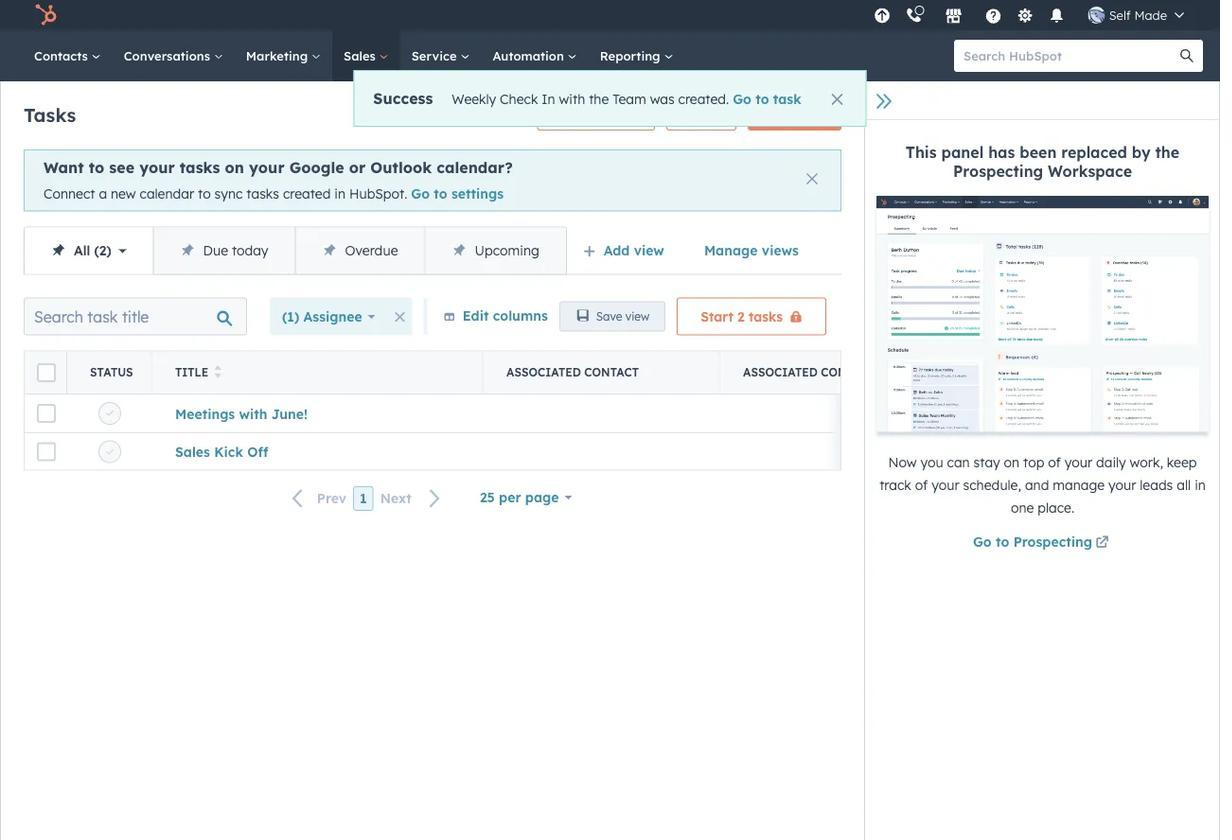 Task type: vqa. For each thing, say whether or not it's contained in the screenshot.
Associated Contact column header
yes



Task type: describe. For each thing, give the bounding box(es) containing it.
your down daily
[[1109, 477, 1136, 494]]

automation
[[493, 48, 568, 63]]

check
[[500, 90, 538, 107]]

created
[[283, 186, 331, 202]]

start 2 tasks
[[701, 308, 783, 325]]

)
[[106, 242, 111, 259]]

1 vertical spatial prospecting
[[1014, 534, 1092, 550]]

calling icon image
[[906, 7, 923, 24]]

calling icon button
[[898, 3, 930, 28]]

create task link
[[748, 100, 842, 131]]

success alert
[[353, 70, 867, 127]]

place.
[[1038, 500, 1075, 516]]

success
[[373, 89, 433, 107]]

save
[[596, 310, 622, 324]]

leads
[[1140, 477, 1173, 494]]

2 vertical spatial go
[[973, 534, 992, 550]]

has
[[988, 143, 1015, 162]]

hubspot.
[[349, 186, 407, 202]]

notifications button
[[1041, 0, 1073, 30]]

to left settings
[[434, 186, 447, 202]]

conversations
[[124, 48, 214, 63]]

associated contact column header
[[484, 352, 720, 393]]

automation link
[[481, 30, 589, 81]]

save view button
[[559, 302, 666, 332]]

marketing
[[246, 48, 311, 63]]

1 horizontal spatial tasks
[[246, 186, 279, 202]]

columns
[[493, 307, 548, 324]]

associated for associated contact
[[506, 365, 581, 379]]

search image
[[1181, 49, 1194, 62]]

page
[[525, 489, 559, 506]]

due
[[203, 242, 228, 259]]

views
[[762, 242, 799, 259]]

go to settings link
[[411, 186, 504, 202]]

manage queues link
[[537, 100, 655, 131]]

reporting
[[600, 48, 664, 63]]

one
[[1011, 500, 1034, 516]]

start
[[701, 308, 734, 325]]

sales for sales kick off
[[175, 443, 210, 460]]

(1) assignee
[[282, 308, 362, 325]]

2 inside navigation
[[99, 242, 106, 259]]

task inside success alert
[[773, 90, 802, 107]]

sync
[[214, 186, 243, 202]]

import link
[[666, 100, 736, 131]]

press to sort. element
[[214, 365, 221, 380]]

assignee
[[303, 308, 362, 325]]

notifications image
[[1049, 9, 1066, 26]]

upcoming
[[475, 242, 539, 259]]

next
[[380, 490, 412, 507]]

top
[[1023, 454, 1045, 471]]

task status: not completed image
[[106, 448, 114, 456]]

manage views link
[[692, 232, 811, 269]]

go to prospecting link
[[973, 532, 1112, 555]]

manage
[[1053, 477, 1105, 494]]

tasks
[[24, 103, 76, 126]]

go to task button
[[733, 90, 802, 107]]

replaced
[[1061, 143, 1127, 162]]

navigation containing all
[[24, 227, 567, 275]]

2 inside start 2 tasks button
[[738, 308, 745, 325]]

task inside banner
[[803, 108, 826, 123]]

ruby anderson image
[[1088, 7, 1105, 24]]

now you can stay on top of your daily work, keep track of your schedule, and manage your leads all in one place.
[[880, 454, 1206, 516]]

calendar
[[140, 186, 194, 202]]

keep
[[1167, 454, 1197, 471]]

now
[[888, 454, 917, 471]]

want to see your tasks on your google or outlook calendar? alert
[[24, 150, 842, 212]]

overdue link
[[295, 228, 425, 274]]

this panel has been replaced by the prospecting workspace
[[906, 143, 1180, 181]]

weekly
[[452, 90, 496, 107]]

track
[[880, 477, 912, 494]]

overdue
[[345, 242, 398, 259]]

your up "calendar"
[[139, 158, 175, 177]]

view for add view
[[634, 242, 664, 259]]

queues
[[600, 108, 639, 123]]

self made
[[1109, 7, 1167, 23]]

edit columns button
[[443, 304, 548, 328]]

associated for associated company
[[743, 365, 818, 379]]

the inside "this panel has been replaced by the prospecting workspace"
[[1155, 143, 1180, 162]]

help image
[[985, 9, 1002, 26]]

want
[[44, 158, 84, 177]]

(
[[94, 242, 99, 259]]

all
[[74, 242, 90, 259]]

connect
[[44, 186, 95, 202]]

sales kick off
[[175, 443, 268, 460]]

edit columns
[[463, 307, 548, 324]]

reporting link
[[589, 30, 685, 81]]

create task
[[764, 108, 826, 123]]

to inside success alert
[[756, 90, 769, 107]]

work,
[[1130, 454, 1163, 471]]

marketplaces image
[[945, 9, 963, 26]]

sales link
[[332, 30, 400, 81]]

self made button
[[1077, 0, 1196, 30]]

title
[[175, 365, 209, 379]]

daily
[[1096, 454, 1126, 471]]

Search HubSpot search field
[[954, 40, 1186, 72]]

(1) assignee button
[[270, 298, 388, 336]]

meetings
[[175, 405, 235, 422]]

associated company
[[743, 365, 879, 379]]

manage for manage queues
[[553, 108, 597, 123]]

manage views
[[704, 242, 799, 259]]

your up manage at the bottom of the page
[[1065, 454, 1093, 471]]

created.
[[678, 90, 729, 107]]

kick
[[214, 443, 243, 460]]

self made menu
[[869, 0, 1198, 30]]

was
[[650, 90, 675, 107]]

prev button
[[281, 487, 353, 511]]

1 vertical spatial of
[[915, 477, 928, 494]]

settings link
[[1014, 5, 1037, 25]]

to left see
[[89, 158, 104, 177]]

marketplaces button
[[934, 0, 974, 30]]

company
[[821, 365, 879, 379]]

settings
[[452, 186, 504, 202]]

tasks banner
[[24, 95, 842, 131]]

link opens in a new window image
[[1096, 532, 1109, 555]]



Task type: locate. For each thing, give the bounding box(es) containing it.
close image for want to see your tasks on your google or outlook calendar?
[[807, 173, 818, 185]]

(1)
[[282, 308, 299, 325]]

close image
[[832, 94, 843, 105], [807, 173, 818, 185]]

due today link
[[153, 228, 295, 274]]

contacts
[[34, 48, 92, 63]]

1 vertical spatial close image
[[807, 173, 818, 185]]

1 horizontal spatial of
[[1048, 454, 1061, 471]]

with
[[559, 90, 585, 107], [239, 405, 267, 422]]

add view
[[604, 242, 664, 259]]

calendar?
[[437, 158, 513, 177]]

1 vertical spatial manage
[[704, 242, 758, 259]]

close image down the create task
[[807, 173, 818, 185]]

upgrade image
[[874, 8, 891, 25]]

view inside popup button
[[634, 242, 664, 259]]

in right all at the bottom
[[1195, 477, 1206, 494]]

in
[[335, 186, 346, 202], [1195, 477, 1206, 494]]

associated contact
[[506, 365, 639, 379]]

1 horizontal spatial with
[[559, 90, 585, 107]]

team
[[613, 90, 646, 107]]

1 vertical spatial go
[[411, 186, 430, 202]]

0 horizontal spatial close image
[[807, 173, 818, 185]]

go inside success alert
[[733, 90, 752, 107]]

0 vertical spatial tasks
[[180, 158, 220, 177]]

tasks up sync
[[180, 158, 220, 177]]

of right top on the right of page
[[1048, 454, 1061, 471]]

with inside success alert
[[559, 90, 585, 107]]

stay
[[974, 454, 1000, 471]]

manage inside tasks banner
[[553, 108, 597, 123]]

associated down start 2 tasks button
[[743, 365, 818, 379]]

sales kick off button
[[175, 443, 268, 460]]

self
[[1109, 7, 1131, 23]]

0 vertical spatial with
[[559, 90, 585, 107]]

by
[[1132, 143, 1151, 162]]

1 vertical spatial the
[[1155, 143, 1180, 162]]

go right created.
[[733, 90, 752, 107]]

0 horizontal spatial with
[[239, 405, 267, 422]]

task right create
[[803, 108, 826, 123]]

manage
[[553, 108, 597, 123], [704, 242, 758, 259]]

prospecting right this in the right of the page
[[953, 162, 1043, 181]]

go down the schedule,
[[973, 534, 992, 550]]

0 vertical spatial go
[[733, 90, 752, 107]]

25
[[480, 489, 495, 506]]

import
[[682, 108, 720, 123]]

can
[[947, 454, 970, 471]]

0 horizontal spatial tasks
[[180, 158, 220, 177]]

in inside now you can stay on top of your daily work, keep track of your schedule, and manage your leads all in one place.
[[1195, 477, 1206, 494]]

outlook
[[370, 158, 432, 177]]

per
[[499, 489, 521, 506]]

1 vertical spatial in
[[1195, 477, 1206, 494]]

1 vertical spatial on
[[1004, 454, 1020, 471]]

new
[[111, 186, 136, 202]]

0 vertical spatial prospecting
[[953, 162, 1043, 181]]

to up create
[[756, 90, 769, 107]]

google
[[289, 158, 344, 177]]

create
[[764, 108, 800, 123]]

0 vertical spatial task
[[773, 90, 802, 107]]

Search task title search field
[[24, 298, 247, 336]]

1 horizontal spatial sales
[[344, 48, 379, 63]]

0 vertical spatial on
[[225, 158, 244, 177]]

prospecting down place.
[[1014, 534, 1092, 550]]

on up sync
[[225, 158, 244, 177]]

the inside success alert
[[589, 90, 609, 107]]

0 horizontal spatial on
[[225, 158, 244, 177]]

25 per page
[[480, 489, 559, 506]]

0 horizontal spatial of
[[915, 477, 928, 494]]

hubspot image
[[34, 4, 57, 27]]

in inside "want to see your tasks on your google or outlook calendar? connect a new calendar to sync tasks created in hubspot. go to settings"
[[335, 186, 346, 202]]

2 right all
[[99, 242, 106, 259]]

0 vertical spatial manage
[[553, 108, 597, 123]]

tasks inside button
[[749, 308, 783, 325]]

column header
[[25, 352, 67, 393]]

hubspot link
[[23, 4, 71, 27]]

0 vertical spatial close image
[[832, 94, 843, 105]]

task up create
[[773, 90, 802, 107]]

prev
[[317, 490, 347, 507]]

1 horizontal spatial task
[[803, 108, 826, 123]]

1 horizontal spatial 2
[[738, 308, 745, 325]]

manage left views
[[704, 242, 758, 259]]

start 2 tasks button
[[677, 298, 826, 336]]

0 vertical spatial 2
[[99, 242, 106, 259]]

on inside "want to see your tasks on your google or outlook calendar? connect a new calendar to sync tasks created in hubspot. go to settings"
[[225, 158, 244, 177]]

0 horizontal spatial sales
[[175, 443, 210, 460]]

due today
[[203, 242, 268, 259]]

manage queues
[[553, 108, 639, 123]]

1 horizontal spatial in
[[1195, 477, 1206, 494]]

your
[[139, 158, 175, 177], [249, 158, 285, 177], [1065, 454, 1093, 471], [932, 477, 960, 494], [1109, 477, 1136, 494]]

2
[[99, 242, 106, 259], [738, 308, 745, 325]]

0 vertical spatial of
[[1048, 454, 1061, 471]]

see
[[109, 158, 134, 177]]

help button
[[978, 0, 1010, 30]]

sales for sales
[[344, 48, 379, 63]]

save view
[[596, 310, 650, 324]]

view right add
[[634, 242, 664, 259]]

with left june!
[[239, 405, 267, 422]]

0 vertical spatial in
[[335, 186, 346, 202]]

prospecting inside "this panel has been replaced by the prospecting workspace"
[[953, 162, 1043, 181]]

0 horizontal spatial associated
[[506, 365, 581, 379]]

your up created
[[249, 158, 285, 177]]

to down the schedule,
[[996, 534, 1009, 550]]

2 associated from the left
[[743, 365, 818, 379]]

weekly check in with the team was created. go to task
[[452, 90, 802, 107]]

go to prospecting
[[973, 534, 1092, 550]]

status
[[90, 365, 133, 379]]

tasks right start
[[749, 308, 783, 325]]

associated down columns
[[506, 365, 581, 379]]

0 horizontal spatial 2
[[99, 242, 106, 259]]

0 horizontal spatial task
[[773, 90, 802, 107]]

sales up success
[[344, 48, 379, 63]]

edit
[[463, 307, 489, 324]]

task status: not completed image
[[106, 410, 114, 418]]

this
[[906, 143, 937, 162]]

go down outlook
[[411, 186, 430, 202]]

1 vertical spatial with
[[239, 405, 267, 422]]

the right by
[[1155, 143, 1180, 162]]

all
[[1177, 477, 1191, 494]]

associated
[[506, 365, 581, 379], [743, 365, 818, 379]]

marketing link
[[235, 30, 332, 81]]

contact
[[584, 365, 639, 379]]

1 horizontal spatial manage
[[704, 242, 758, 259]]

contacts link
[[23, 30, 112, 81]]

add view button
[[571, 232, 681, 269]]

close image inside want to see your tasks on your google or outlook calendar? alert
[[807, 173, 818, 185]]

view inside button
[[626, 310, 650, 324]]

in right created
[[335, 186, 346, 202]]

on
[[225, 158, 244, 177], [1004, 454, 1020, 471]]

1 horizontal spatial the
[[1155, 143, 1180, 162]]

associated company column header
[[720, 352, 957, 393]]

1 vertical spatial view
[[626, 310, 650, 324]]

to left sync
[[198, 186, 211, 202]]

2 horizontal spatial go
[[973, 534, 992, 550]]

1 vertical spatial tasks
[[246, 186, 279, 202]]

close image right go to task button
[[832, 94, 843, 105]]

schedule,
[[963, 477, 1021, 494]]

the up 'manage queues'
[[589, 90, 609, 107]]

0 horizontal spatial the
[[589, 90, 609, 107]]

on left top on the right of page
[[1004, 454, 1020, 471]]

2 horizontal spatial tasks
[[749, 308, 783, 325]]

task
[[773, 90, 802, 107], [803, 108, 826, 123]]

0 vertical spatial sales
[[344, 48, 379, 63]]

link opens in a new window image
[[1096, 537, 1109, 550]]

press to sort. image
[[214, 365, 221, 378]]

tasks right sync
[[246, 186, 279, 202]]

your down can
[[932, 477, 960, 494]]

on inside now you can stay on top of your daily work, keep track of your schedule, and manage your leads all in one place.
[[1004, 454, 1020, 471]]

with right in
[[559, 90, 585, 107]]

1 vertical spatial sales
[[175, 443, 210, 460]]

view for save view
[[626, 310, 650, 324]]

search button
[[1171, 40, 1203, 72]]

2 vertical spatial tasks
[[749, 308, 783, 325]]

manage for manage views
[[704, 242, 758, 259]]

1 button
[[353, 486, 374, 511]]

0 horizontal spatial manage
[[553, 108, 597, 123]]

navigation
[[24, 227, 567, 275]]

1 horizontal spatial go
[[733, 90, 752, 107]]

0 horizontal spatial in
[[335, 186, 346, 202]]

settings image
[[1017, 8, 1034, 25]]

go inside "want to see your tasks on your google or outlook calendar? connect a new calendar to sync tasks created in hubspot. go to settings"
[[411, 186, 430, 202]]

off
[[247, 443, 268, 460]]

service link
[[400, 30, 481, 81]]

2 right start
[[738, 308, 745, 325]]

1 horizontal spatial on
[[1004, 454, 1020, 471]]

today
[[232, 242, 268, 259]]

workspace
[[1048, 162, 1132, 181]]

1 horizontal spatial associated
[[743, 365, 818, 379]]

june!
[[271, 405, 308, 422]]

0 vertical spatial the
[[589, 90, 609, 107]]

or
[[349, 158, 366, 177]]

sales
[[344, 48, 379, 63], [175, 443, 210, 460]]

close image inside success alert
[[832, 94, 843, 105]]

1
[[360, 490, 367, 507]]

1 vertical spatial task
[[803, 108, 826, 123]]

status column header
[[67, 352, 152, 393]]

sales left kick
[[175, 443, 210, 460]]

close image for success
[[832, 94, 843, 105]]

1 vertical spatial 2
[[738, 308, 745, 325]]

of down you at the right bottom of page
[[915, 477, 928, 494]]

1 horizontal spatial close image
[[832, 94, 843, 105]]

add
[[604, 242, 630, 259]]

associated inside column header
[[743, 365, 818, 379]]

view right the save
[[626, 310, 650, 324]]

of
[[1048, 454, 1061, 471], [915, 477, 928, 494]]

0 vertical spatial view
[[634, 242, 664, 259]]

associated inside "column header"
[[506, 365, 581, 379]]

pagination navigation
[[281, 486, 452, 511]]

1 associated from the left
[[506, 365, 581, 379]]

25 per page button
[[468, 479, 584, 517]]

0 horizontal spatial go
[[411, 186, 430, 202]]

manage down in
[[553, 108, 597, 123]]

want to see your tasks on your google or outlook calendar? connect a new calendar to sync tasks created in hubspot. go to settings
[[44, 158, 513, 202]]

next button
[[374, 487, 452, 511]]



